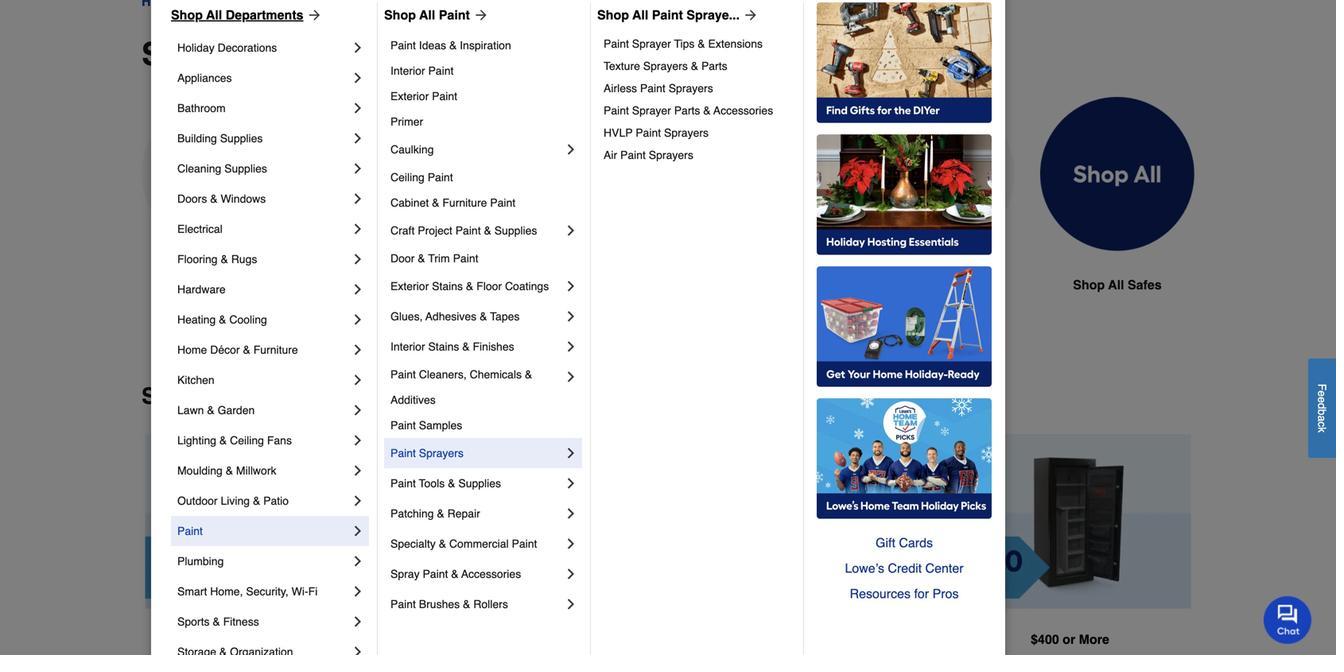 Task type: vqa. For each thing, say whether or not it's contained in the screenshot.
departments
yes



Task type: locate. For each thing, give the bounding box(es) containing it.
home right floor
[[542, 278, 577, 292]]

0 vertical spatial shop
[[1073, 278, 1105, 292]]

1 horizontal spatial accessories
[[714, 104, 773, 117]]

1 vertical spatial parts
[[674, 104, 700, 117]]

air paint sprayers
[[604, 149, 694, 161]]

sprayers up "paint sprayer parts & accessories"
[[669, 82, 713, 95]]

1 horizontal spatial ceiling
[[391, 171, 425, 184]]

chevron right image for sports & fitness
[[350, 614, 366, 630]]

1 sprayer from the top
[[632, 37, 671, 50]]

0 horizontal spatial ceiling
[[230, 434, 264, 447]]

parts inside texture sprayers & parts link
[[702, 60, 728, 72]]

3 shop from the left
[[597, 8, 629, 22]]

a tall black sports afield gun safe. image
[[321, 97, 476, 251]]

sprayer up texture sprayers & parts
[[632, 37, 671, 50]]

0 horizontal spatial arrow right image
[[304, 7, 323, 23]]

shop for shop safes by price
[[142, 384, 197, 409]]

paint right 'air'
[[621, 149, 646, 161]]

paint up paint ideas & inspiration
[[439, 8, 470, 22]]

texture
[[604, 60, 640, 72]]

b
[[1316, 409, 1329, 415]]

shop for shop all paint spraye...
[[597, 8, 629, 22]]

cooling
[[229, 313, 267, 326]]

& right lighting
[[220, 434, 227, 447]]

ceiling
[[391, 171, 425, 184], [230, 434, 264, 447]]

paint cleaners, chemicals & additives link
[[391, 362, 563, 413]]

shop all paint
[[384, 8, 470, 22]]

0 vertical spatial sprayer
[[632, 37, 671, 50]]

& left patio at the bottom left of the page
[[253, 495, 260, 508]]

lowe's home team holiday picks. image
[[817, 399, 992, 519]]

chevron right image
[[350, 40, 366, 56], [350, 130, 366, 146], [563, 142, 579, 158], [350, 161, 366, 177], [563, 223, 579, 239], [350, 251, 366, 267], [563, 278, 579, 294], [350, 282, 366, 298], [563, 309, 579, 325], [563, 339, 579, 355], [563, 369, 579, 385], [350, 372, 366, 388], [350, 403, 366, 418], [350, 433, 366, 449], [350, 463, 366, 479], [350, 493, 366, 509], [350, 554, 366, 570], [350, 584, 366, 600], [350, 614, 366, 630], [350, 644, 366, 656]]

paint brushes & rollers
[[391, 598, 508, 611]]

& right tips
[[698, 37, 705, 50]]

sprayers for air paint sprayers
[[649, 149, 694, 161]]

parts up airless paint sprayers link on the top
[[702, 60, 728, 72]]

airless paint sprayers link
[[604, 77, 792, 99]]

2 sprayer from the top
[[632, 104, 671, 117]]

& left floor
[[466, 280, 474, 293]]

arrow right image
[[304, 7, 323, 23], [740, 7, 759, 23]]

primer link
[[391, 109, 579, 134]]

ceiling paint link
[[391, 165, 579, 190]]

wi-
[[292, 586, 308, 598]]

chevron right image for lawn & garden
[[350, 403, 366, 418]]

f
[[1316, 384, 1329, 391]]

interior for interior paint
[[391, 64, 425, 77]]

sprayer for parts
[[632, 104, 671, 117]]

1 vertical spatial exterior
[[391, 280, 429, 293]]

2 horizontal spatial shop
[[597, 8, 629, 22]]

chevron right image for doors & windows
[[350, 191, 366, 207]]

exterior stains & floor coatings
[[391, 280, 549, 293]]

adhesives
[[426, 310, 477, 323]]

paint right commercial
[[512, 538, 537, 551]]

0 vertical spatial parts
[[702, 60, 728, 72]]

sprayers down "paint sprayer parts & accessories"
[[664, 126, 709, 139]]

paint up additives
[[391, 368, 416, 381]]

exterior for exterior stains & floor coatings
[[391, 280, 429, 293]]

supplies
[[220, 132, 263, 145], [224, 162, 267, 175], [495, 224, 537, 237], [459, 477, 501, 490]]

2 interior from the top
[[391, 340, 425, 353]]

chevron right image for hardware
[[350, 282, 366, 298]]

fireproof
[[172, 278, 228, 292]]

exterior inside "link"
[[391, 280, 429, 293]]

1 horizontal spatial home
[[542, 278, 577, 292]]

0 vertical spatial home
[[542, 278, 577, 292]]

chevron right image for holiday decorations
[[350, 40, 366, 56]]

paint up hvlp
[[604, 104, 629, 117]]

paint sprayer tips & extensions link
[[604, 33, 792, 55]]

0 vertical spatial exterior
[[391, 90, 429, 103]]

$200 to $400. image
[[681, 435, 924, 610]]

1 vertical spatial interior
[[391, 340, 425, 353]]

chevron right image for paint sprayers
[[563, 446, 579, 461]]

& right sports
[[213, 616, 220, 628]]

1 horizontal spatial furniture
[[443, 197, 487, 209]]

paint sprayers
[[391, 447, 464, 460]]

building supplies link
[[177, 123, 350, 154]]

kitchen
[[177, 374, 215, 387]]

stains up cleaners,
[[428, 340, 459, 353]]

exterior down door
[[391, 280, 429, 293]]

gun safes
[[367, 278, 430, 292]]

primer
[[391, 115, 423, 128]]

hardware
[[177, 283, 226, 296]]

chevron right image for cleaning supplies
[[350, 161, 366, 177]]

0 vertical spatial accessories
[[714, 104, 773, 117]]

paint right spray on the bottom left
[[423, 568, 448, 581]]

sprayer for tips
[[632, 37, 671, 50]]

1 vertical spatial home
[[177, 344, 207, 356]]

safes for home safes
[[581, 278, 615, 292]]

all for shop all paint
[[419, 8, 435, 22]]

shop
[[171, 8, 203, 22], [384, 8, 416, 22], [597, 8, 629, 22]]

0 vertical spatial stains
[[432, 280, 463, 293]]

electrical link
[[177, 214, 350, 244]]

sprayers
[[643, 60, 688, 72], [669, 82, 713, 95], [664, 126, 709, 139], [649, 149, 694, 161], [419, 447, 464, 460]]

bathroom
[[177, 102, 226, 115]]

& inside paint cleaners, chemicals & additives
[[525, 368, 532, 381]]

2 arrow right image from the left
[[740, 7, 759, 23]]

sprayers for hvlp paint sprayers
[[664, 126, 709, 139]]

f e e d b a c k
[[1316, 384, 1329, 433]]

interior paint
[[391, 64, 454, 77]]

1 vertical spatial furniture
[[254, 344, 298, 356]]

patio
[[263, 495, 289, 508]]

shop up paint ideas & inspiration
[[384, 8, 416, 22]]

cleaning supplies link
[[177, 154, 350, 184]]

paint link
[[177, 516, 350, 547]]

1 vertical spatial stains
[[428, 340, 459, 353]]

hvlp
[[604, 126, 633, 139]]

home for home décor & furniture
[[177, 344, 207, 356]]

fans
[[267, 434, 292, 447]]

resources for pros
[[850, 587, 959, 601]]

0 vertical spatial interior
[[391, 64, 425, 77]]

c
[[1316, 422, 1329, 427]]

chat invite button image
[[1264, 596, 1313, 644]]

shop up texture
[[597, 8, 629, 22]]

arrow right image inside "shop all paint spraye..." link
[[740, 7, 759, 23]]

a black sentrysafe file safe with a key in the lock and the lid ajar. image
[[861, 97, 1015, 251]]

1 exterior from the top
[[391, 90, 429, 103]]

accessories
[[714, 104, 773, 117], [462, 568, 521, 581]]

1 horizontal spatial shop
[[384, 8, 416, 22]]

chevron right image
[[350, 70, 366, 86], [350, 100, 366, 116], [350, 191, 366, 207], [350, 221, 366, 237], [350, 312, 366, 328], [350, 342, 366, 358], [563, 446, 579, 461], [563, 476, 579, 492], [563, 506, 579, 522], [350, 523, 366, 539], [563, 536, 579, 552], [563, 566, 579, 582], [563, 597, 579, 613]]

safes for shop safes by price
[[203, 384, 263, 409]]

electrical
[[177, 223, 223, 235]]

ideas
[[419, 39, 446, 52]]

chevron right image for plumbing
[[350, 554, 366, 570]]

stains down trim
[[432, 280, 463, 293]]

shop up holiday
[[171, 8, 203, 22]]

holiday decorations
[[177, 41, 277, 54]]

patching & repair
[[391, 508, 480, 520]]

paint down cabinet & furniture paint
[[456, 224, 481, 237]]

chevron right image for electrical
[[350, 221, 366, 237]]

e up b
[[1316, 397, 1329, 403]]

departments
[[226, 8, 304, 22]]

$99
[[231, 632, 252, 647]]

chevron right image for heating & cooling
[[350, 312, 366, 328]]

&
[[698, 37, 705, 50], [449, 39, 457, 52], [691, 60, 699, 72], [703, 104, 711, 117], [210, 193, 218, 205], [432, 197, 440, 209], [484, 224, 492, 237], [418, 252, 425, 265], [221, 253, 228, 266], [466, 280, 474, 293], [480, 310, 487, 323], [219, 313, 226, 326], [462, 340, 470, 353], [243, 344, 250, 356], [525, 368, 532, 381], [207, 404, 215, 417], [220, 434, 227, 447], [226, 465, 233, 477], [448, 477, 455, 490], [253, 495, 260, 508], [437, 508, 444, 520], [439, 538, 446, 551], [451, 568, 459, 581], [463, 598, 470, 611], [213, 616, 220, 628]]

exterior up primer
[[391, 90, 429, 103]]

all for shop all safes
[[1109, 278, 1125, 292]]

paint up cabinet & furniture paint
[[428, 171, 453, 184]]

security,
[[246, 586, 289, 598]]

ceiling up millwork
[[230, 434, 264, 447]]

paint brushes & rollers link
[[391, 590, 563, 620]]

gift
[[876, 536, 896, 551]]

patching
[[391, 508, 434, 520]]

decorations
[[218, 41, 277, 54]]

furniture up craft project paint & supplies
[[443, 197, 487, 209]]

arrow right image inside shop all departments link
[[304, 7, 323, 23]]

1 shop from the left
[[171, 8, 203, 22]]

holiday hosting essentials. image
[[817, 134, 992, 255]]

$400 or more. image
[[949, 435, 1192, 609]]

airless paint sprayers
[[604, 82, 713, 95]]

$100 to $200. image
[[413, 435, 656, 609]]

chevron right image for interior stains & finishes
[[563, 339, 579, 355]]

chevron right image for caulking
[[563, 142, 579, 158]]

accessories up the rollers
[[462, 568, 521, 581]]

paint inside 'link'
[[512, 538, 537, 551]]

e up d
[[1316, 391, 1329, 397]]

furniture
[[443, 197, 487, 209], [254, 344, 298, 356]]

resources
[[850, 587, 911, 601]]

0 vertical spatial ceiling
[[391, 171, 425, 184]]

stains inside "link"
[[432, 280, 463, 293]]

hvlp paint sprayers
[[604, 126, 709, 139]]

1 horizontal spatial arrow right image
[[740, 7, 759, 23]]

& right chemicals
[[525, 368, 532, 381]]

2 shop from the left
[[384, 8, 416, 22]]

& right "cabinet"
[[432, 197, 440, 209]]

trim
[[428, 252, 450, 265]]

paint left ideas
[[391, 39, 416, 52]]

garden
[[218, 404, 255, 417]]

tools
[[419, 477, 445, 490]]

1 horizontal spatial shop
[[1073, 278, 1105, 292]]

file
[[908, 278, 930, 292]]

a black sentrysafe home safe with the door ajar. image
[[501, 97, 656, 251]]

lowe's credit center link
[[817, 556, 992, 582]]

$400 or
[[1031, 632, 1076, 647]]

1 vertical spatial accessories
[[462, 568, 521, 581]]

parts down airless paint sprayers link on the top
[[674, 104, 700, 117]]

sprayer up hvlp paint sprayers
[[632, 104, 671, 117]]

& right specialty
[[439, 538, 446, 551]]

0 horizontal spatial home
[[177, 344, 207, 356]]

moulding & millwork link
[[177, 456, 350, 486]]

paint inside paint cleaners, chemicals & additives
[[391, 368, 416, 381]]

1 interior from the top
[[391, 64, 425, 77]]

chevron right image for lighting & ceiling fans
[[350, 433, 366, 449]]

& inside 'link'
[[439, 538, 446, 551]]

sports & fitness link
[[177, 607, 350, 637]]

0 vertical spatial furniture
[[443, 197, 487, 209]]

paint up texture
[[604, 37, 629, 50]]

ceiling up "cabinet"
[[391, 171, 425, 184]]

shop all departments
[[171, 8, 304, 22]]

inspiration
[[460, 39, 511, 52]]

& up the door & trim paint link
[[484, 224, 492, 237]]

paint sprayer parts & accessories link
[[604, 99, 792, 122]]

arrow right image up the holiday decorations link
[[304, 7, 323, 23]]

1 vertical spatial shop
[[142, 384, 197, 409]]

0 horizontal spatial accessories
[[462, 568, 521, 581]]

ceiling paint
[[391, 171, 453, 184]]

0 horizontal spatial parts
[[674, 104, 700, 117]]

extensions
[[708, 37, 763, 50]]

cabinet
[[391, 197, 429, 209]]

stains
[[432, 280, 463, 293], [428, 340, 459, 353]]

chevron right image for outdoor living & patio
[[350, 493, 366, 509]]

holiday
[[177, 41, 215, 54]]

cleaning
[[177, 162, 221, 175]]

1 arrow right image from the left
[[304, 7, 323, 23]]

0 horizontal spatial shop
[[171, 8, 203, 22]]

arrow right image
[[470, 7, 489, 23]]

2 exterior from the top
[[391, 280, 429, 293]]

0 horizontal spatial shop
[[142, 384, 197, 409]]

floor
[[477, 280, 502, 293]]

supplies up windows
[[224, 162, 267, 175]]

& right ideas
[[449, 39, 457, 52]]

stains for interior
[[428, 340, 459, 353]]

interior down glues,
[[391, 340, 425, 353]]

specialty & commercial paint
[[391, 538, 537, 551]]

sprayers down hvlp paint sprayers
[[649, 149, 694, 161]]

home up kitchen at the bottom of the page
[[177, 344, 207, 356]]

interior up exterior paint
[[391, 64, 425, 77]]

furniture up kitchen link
[[254, 344, 298, 356]]

shop for shop all safes
[[1073, 278, 1105, 292]]

lowe's
[[845, 561, 885, 576]]

shop all paint link
[[384, 6, 489, 25]]

arrow right image up extensions
[[740, 7, 759, 23]]

or
[[256, 632, 269, 647]]

moulding & millwork
[[177, 465, 276, 477]]

all for shop all departments
[[206, 8, 222, 22]]

1 vertical spatial sprayer
[[632, 104, 671, 117]]

repair
[[448, 508, 480, 520]]

1 horizontal spatial parts
[[702, 60, 728, 72]]

& left finishes
[[462, 340, 470, 353]]

0 horizontal spatial furniture
[[254, 344, 298, 356]]

safes for fireproof safes
[[231, 278, 265, 292]]

sports & fitness
[[177, 616, 259, 628]]

accessories up hvlp paint sprayers link
[[714, 104, 773, 117]]



Task type: describe. For each thing, give the bounding box(es) containing it.
d
[[1316, 403, 1329, 409]]

1 vertical spatial ceiling
[[230, 434, 264, 447]]

paint up paint sprayer tips & extensions
[[652, 8, 683, 22]]

coatings
[[505, 280, 549, 293]]

sprayers down 'samples'
[[419, 447, 464, 460]]

for
[[914, 587, 929, 601]]

door & trim paint
[[391, 252, 479, 265]]

& right the décor
[[243, 344, 250, 356]]

chevron right image for paint tools & supplies
[[563, 476, 579, 492]]

cleaning supplies
[[177, 162, 267, 175]]

center
[[926, 561, 964, 576]]

building supplies
[[177, 132, 263, 145]]

chevron right image for paint
[[350, 523, 366, 539]]

living
[[221, 495, 250, 508]]

doors
[[177, 193, 207, 205]]

chevron right image for paint cleaners, chemicals & additives
[[563, 369, 579, 385]]

more
[[1079, 632, 1110, 647]]

a
[[1316, 415, 1329, 422]]

outdoor living & patio link
[[177, 486, 350, 516]]

chevron right image for craft project paint & supplies
[[563, 223, 579, 239]]

finishes
[[473, 340, 514, 353]]

interior for interior stains & finishes
[[391, 340, 425, 353]]

chevron right image for glues, adhesives & tapes
[[563, 309, 579, 325]]

paint right trim
[[453, 252, 479, 265]]

rollers
[[474, 598, 508, 611]]

doors & windows link
[[177, 184, 350, 214]]

supplies up the door & trim paint link
[[495, 224, 537, 237]]

outdoor living & patio
[[177, 495, 289, 508]]

home safes link
[[501, 97, 656, 333]]

outdoor
[[177, 495, 218, 508]]

lawn & garden link
[[177, 395, 350, 426]]

less
[[272, 632, 301, 647]]

flooring
[[177, 253, 218, 266]]

paint down ceiling paint link
[[490, 197, 516, 209]]

paint up air paint sprayers
[[636, 126, 661, 139]]

paint down additives
[[391, 419, 416, 432]]

f e e d b a c k button
[[1309, 359, 1337, 458]]

cleaners,
[[419, 368, 467, 381]]

safes for file safes
[[934, 278, 968, 292]]

chevron right image for moulding & millwork
[[350, 463, 366, 479]]

shop all. image
[[1041, 97, 1195, 252]]

& right the tools
[[448, 477, 455, 490]]

doors & windows
[[177, 193, 266, 205]]

air
[[604, 149, 617, 161]]

exterior stains & floor coatings link
[[391, 271, 563, 302]]

home for home safes
[[542, 278, 577, 292]]

paint down paint samples
[[391, 447, 416, 460]]

find gifts for the diyer. image
[[817, 2, 992, 123]]

supplies up the patching & repair link
[[459, 477, 501, 490]]

2 e from the top
[[1316, 397, 1329, 403]]

cards
[[899, 536, 933, 551]]

supplies up cleaning supplies
[[220, 132, 263, 145]]

& up the paint brushes & rollers
[[451, 568, 459, 581]]

paint down texture sprayers & parts
[[640, 82, 666, 95]]

all for shop all paint spraye...
[[633, 8, 649, 22]]

& right doors
[[210, 193, 218, 205]]

& left millwork
[[226, 465, 233, 477]]

craft project paint & supplies
[[391, 224, 537, 237]]

spraye...
[[687, 8, 740, 22]]

chevron right image for patching & repair
[[563, 506, 579, 522]]

tapes
[[490, 310, 520, 323]]

glues, adhesives & tapes link
[[391, 302, 563, 332]]

chevron right image for paint brushes & rollers
[[563, 597, 579, 613]]

airless
[[604, 82, 637, 95]]

holiday decorations link
[[177, 33, 350, 63]]

safes for gun safes
[[396, 278, 430, 292]]

arrow right image for shop all departments
[[304, 7, 323, 23]]

windows
[[221, 193, 266, 205]]

paint cleaners, chemicals & additives
[[391, 368, 535, 407]]

paint down outdoor
[[177, 525, 203, 538]]

shop all safes link
[[1041, 97, 1195, 333]]

paint down spray on the bottom left
[[391, 598, 416, 611]]

paint down ideas
[[428, 64, 454, 77]]

sprayers up airless paint sprayers
[[643, 60, 688, 72]]

appliances
[[177, 72, 232, 84]]

gun safes link
[[321, 97, 476, 333]]

chevron right image for bathroom
[[350, 100, 366, 116]]

texture sprayers & parts link
[[604, 55, 792, 77]]

chevron right image for exterior stains & floor coatings
[[563, 278, 579, 294]]

rugs
[[231, 253, 257, 266]]

& up hvlp paint sprayers link
[[703, 104, 711, 117]]

& left trim
[[418, 252, 425, 265]]

stains for exterior
[[432, 280, 463, 293]]

spray paint & accessories link
[[391, 559, 563, 590]]

& left rugs
[[221, 253, 228, 266]]

cabinet & furniture paint
[[391, 197, 516, 209]]

spray
[[391, 568, 420, 581]]

$99 or less. image
[[145, 435, 387, 609]]

hvlp paint sprayers link
[[604, 122, 792, 144]]

exterior for exterior paint
[[391, 90, 429, 103]]

interior paint link
[[391, 58, 579, 84]]

k
[[1316, 427, 1329, 433]]

shop safes by price
[[142, 384, 356, 409]]

& left cooling
[[219, 313, 226, 326]]

pros
[[933, 587, 959, 601]]

heating & cooling
[[177, 313, 267, 326]]

chevron right image for smart home, security, wi-fi
[[350, 584, 366, 600]]

glues,
[[391, 310, 423, 323]]

& left the rollers
[[463, 598, 470, 611]]

& left repair
[[437, 508, 444, 520]]

shop all paint spraye...
[[597, 8, 740, 22]]

chemicals
[[470, 368, 522, 381]]

$400 or more
[[1031, 632, 1110, 647]]

interior stains & finishes
[[391, 340, 514, 353]]

arrow right image for shop all paint spraye...
[[740, 7, 759, 23]]

sprayers for airless paint sprayers
[[669, 82, 713, 95]]

shop for shop all departments
[[171, 8, 203, 22]]

shop all safes
[[1073, 278, 1162, 292]]

parts inside paint sprayer parts & accessories link
[[674, 104, 700, 117]]

& right lawn
[[207, 404, 215, 417]]

$200 – $400
[[767, 633, 838, 647]]

1 e from the top
[[1316, 391, 1329, 397]]

lawn & garden
[[177, 404, 255, 417]]

paint tools & supplies
[[391, 477, 501, 490]]

chevron right image for home décor & furniture
[[350, 342, 366, 358]]

paint tools & supplies link
[[391, 469, 563, 499]]

caulking
[[391, 143, 434, 156]]

gift cards
[[876, 536, 933, 551]]

file safes
[[908, 278, 968, 292]]

a black honeywell chest safe with the top open. image
[[681, 97, 835, 251]]

shop all paint spraye... link
[[597, 6, 759, 25]]

chevron right image for building supplies
[[350, 130, 366, 146]]

chevron right image for specialty & commercial paint
[[563, 536, 579, 552]]

hardware link
[[177, 274, 350, 305]]

–
[[799, 633, 806, 647]]

chevron right image for appliances
[[350, 70, 366, 86]]

& up airless paint sprayers link on the top
[[691, 60, 699, 72]]

paint samples
[[391, 419, 462, 432]]

smart home, security, wi-fi link
[[177, 577, 350, 607]]

home décor & furniture
[[177, 344, 298, 356]]

appliances link
[[177, 63, 350, 93]]

paint down interior paint
[[432, 90, 457, 103]]

a black sentrysafe fireproof safe. image
[[142, 97, 296, 251]]

chevron right image for flooring & rugs
[[350, 251, 366, 267]]

fitness
[[223, 616, 259, 628]]

lighting & ceiling fans
[[177, 434, 292, 447]]

$99 or less
[[231, 632, 301, 647]]

paint left the tools
[[391, 477, 416, 490]]

home safes
[[542, 278, 615, 292]]

resources for pros link
[[817, 582, 992, 607]]

glues, adhesives & tapes
[[391, 310, 520, 323]]

brushes
[[419, 598, 460, 611]]

chevron right image for kitchen
[[350, 372, 366, 388]]

get your home holiday-ready. image
[[817, 267, 992, 387]]

bathroom link
[[177, 93, 350, 123]]

chevron right image for spray paint & accessories
[[563, 566, 579, 582]]

& left tapes
[[480, 310, 487, 323]]

kitchen link
[[177, 365, 350, 395]]

specialty & commercial paint link
[[391, 529, 563, 559]]

paint inside "link"
[[391, 39, 416, 52]]

shop for shop all paint
[[384, 8, 416, 22]]

heating & cooling link
[[177, 305, 350, 335]]

sports
[[177, 616, 210, 628]]



